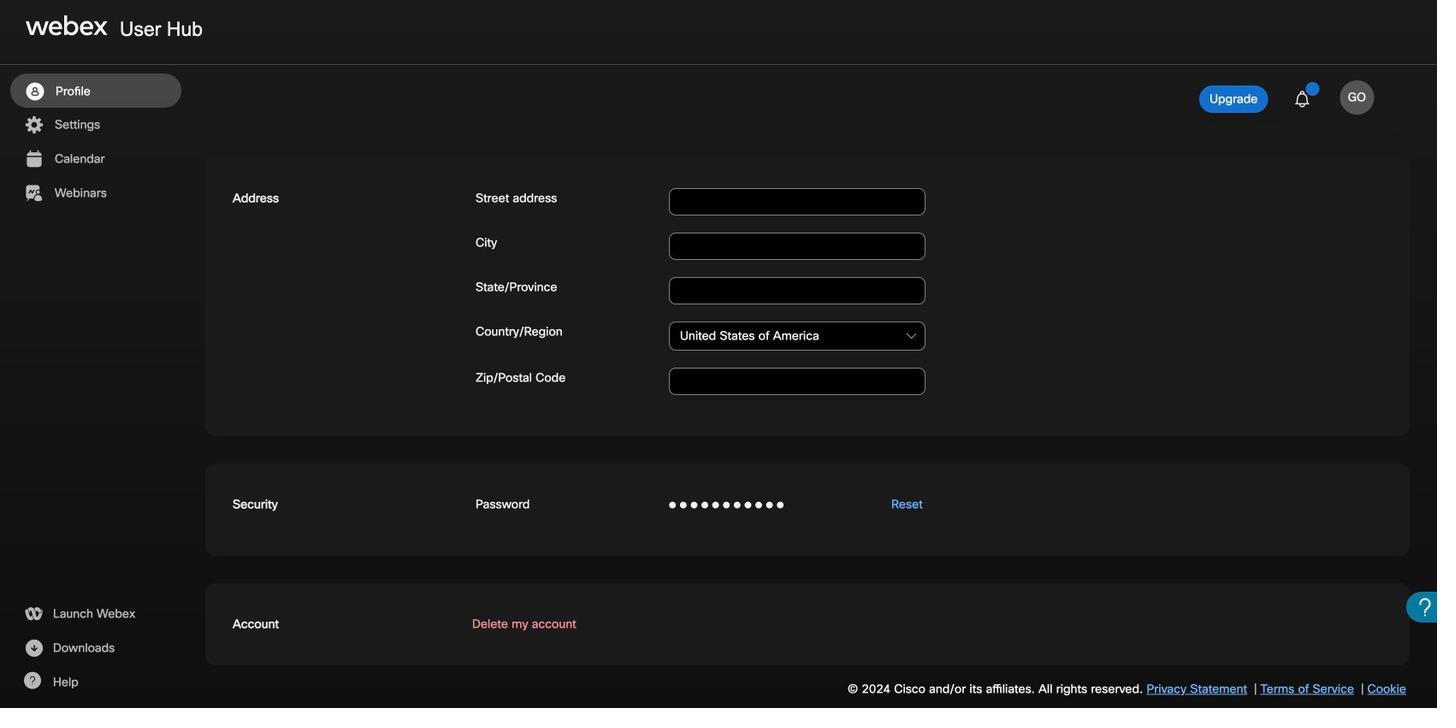 Task type: describe. For each thing, give the bounding box(es) containing it.
mds webex helix filled image
[[23, 604, 44, 625]]

mds settings_filled image
[[23, 115, 45, 135]]

mds webinar_filled image
[[23, 183, 45, 204]]

mds people circle_filled image
[[24, 81, 45, 102]]

cisco webex image
[[26, 15, 108, 36]]



Task type: vqa. For each thing, say whether or not it's contained in the screenshot.
MDS WEBINAR_FILLED image
yes



Task type: locate. For each thing, give the bounding box(es) containing it.
mds content download_filled image
[[23, 639, 45, 659]]

ng help active image
[[23, 673, 41, 690]]

None text field
[[669, 188, 926, 216], [669, 277, 926, 305], [669, 322, 926, 351], [669, 188, 926, 216], [669, 277, 926, 305], [669, 322, 926, 351]]

mds meetings_filled image
[[23, 149, 45, 169]]

None text field
[[669, 233, 926, 260], [669, 368, 926, 395], [669, 233, 926, 260], [669, 368, 926, 395]]



